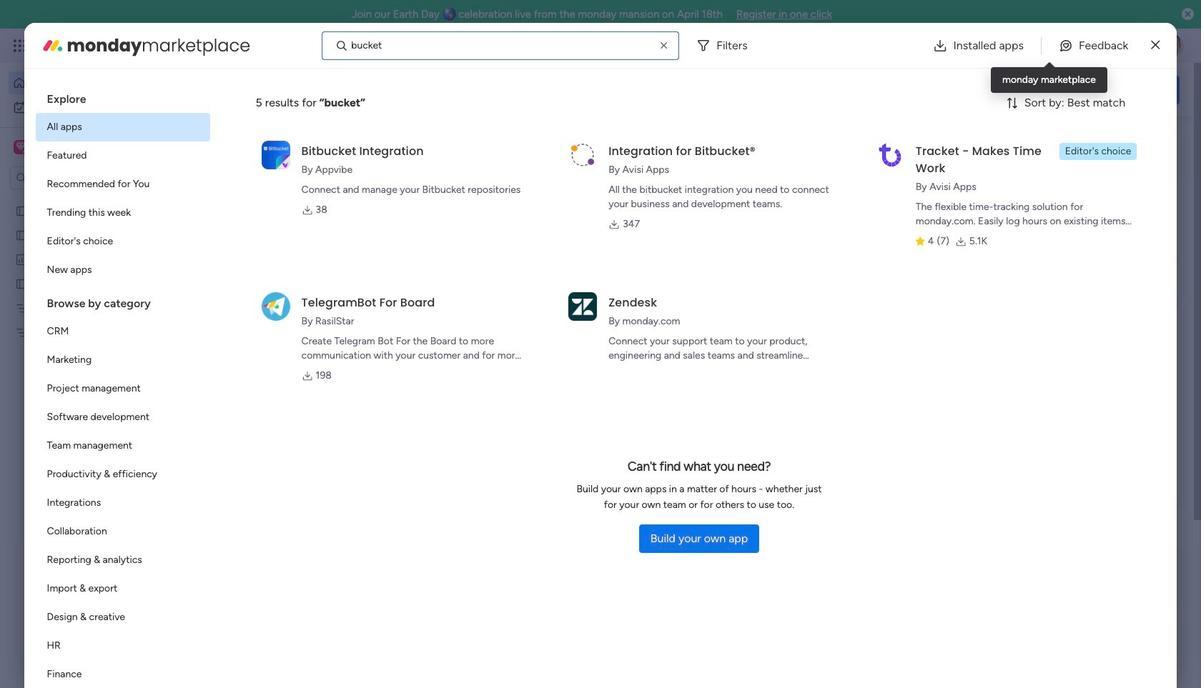 Task type: locate. For each thing, give the bounding box(es) containing it.
2 public board image from the top
[[15, 277, 29, 290]]

help center element
[[965, 618, 1180, 676]]

0 vertical spatial circle o image
[[987, 199, 996, 210]]

v2 bolt switch image
[[1088, 82, 1097, 98]]

workspace image
[[14, 139, 28, 155]]

circle o image
[[987, 218, 996, 228]]

help image
[[1108, 39, 1123, 53]]

list box
[[35, 80, 210, 689], [0, 196, 182, 537]]

public board image up the component image
[[239, 290, 255, 305]]

circle o image up circle o image at the top of the page
[[987, 199, 996, 210]]

dapulse x slim image
[[1152, 37, 1160, 54], [1158, 132, 1176, 149]]

v2 user feedback image
[[977, 82, 988, 98]]

1 vertical spatial circle o image
[[987, 236, 996, 247]]

getting started element
[[965, 550, 1180, 607]]

0 vertical spatial public board image
[[15, 204, 29, 217]]

1 heading from the top
[[35, 80, 210, 113]]

0 horizontal spatial public board image
[[15, 228, 29, 242]]

circle o image down circle o image at the top of the page
[[987, 236, 996, 247]]

public board image
[[15, 204, 29, 217], [15, 277, 29, 290]]

public board image down 'public dashboard' image
[[15, 277, 29, 290]]

0 vertical spatial heading
[[35, 80, 210, 113]]

public board image inside quick search results list box
[[239, 290, 255, 305]]

notifications image
[[948, 39, 962, 53]]

public board image up 'public dashboard' image
[[15, 204, 29, 217]]

1 public board image from the top
[[15, 204, 29, 217]]

app logo image
[[261, 141, 290, 169], [569, 141, 597, 169], [876, 141, 904, 169], [261, 292, 290, 321], [569, 292, 597, 321]]

1 horizontal spatial public board image
[[239, 290, 255, 305]]

quick search results list box
[[221, 162, 931, 527]]

1 vertical spatial public board image
[[15, 277, 29, 290]]

option
[[9, 72, 174, 94], [9, 96, 174, 119], [35, 113, 210, 142], [35, 142, 210, 170], [35, 170, 210, 199], [0, 198, 182, 201], [35, 199, 210, 227], [35, 227, 210, 256], [35, 256, 210, 285], [35, 318, 210, 346], [35, 346, 210, 375], [35, 375, 210, 403], [35, 403, 210, 432], [35, 432, 210, 461], [35, 461, 210, 489], [35, 489, 210, 518], [35, 518, 210, 546], [35, 546, 210, 575], [35, 575, 210, 604], [35, 604, 210, 632], [35, 632, 210, 661], [35, 661, 210, 689]]

1 vertical spatial public board image
[[239, 290, 255, 305]]

monday marketplace image
[[1042, 39, 1056, 53]]

0 vertical spatial public board image
[[15, 228, 29, 242]]

workspace selection element
[[14, 139, 119, 157]]

2 circle o image from the top
[[987, 236, 996, 247]]

monday marketplace image
[[41, 34, 64, 57]]

public board image
[[15, 228, 29, 242], [239, 290, 255, 305]]

public board image up 'public dashboard' image
[[15, 228, 29, 242]]

search everything image
[[1077, 39, 1091, 53]]

heading
[[35, 80, 210, 113], [35, 285, 210, 318]]

1 vertical spatial heading
[[35, 285, 210, 318]]

circle o image
[[987, 199, 996, 210], [987, 236, 996, 247]]



Task type: describe. For each thing, give the bounding box(es) containing it.
see plans image
[[237, 38, 250, 54]]

terry turtle image
[[1161, 34, 1184, 57]]

1 vertical spatial dapulse x slim image
[[1158, 132, 1176, 149]]

workspace image
[[16, 139, 26, 155]]

component image
[[239, 312, 252, 325]]

1 circle o image from the top
[[987, 199, 996, 210]]

Search in workspace field
[[30, 170, 119, 186]]

2 heading from the top
[[35, 285, 210, 318]]

public dashboard image
[[15, 252, 29, 266]]

0 vertical spatial dapulse x slim image
[[1152, 37, 1160, 54]]

add to favorites image
[[424, 290, 438, 304]]

2 image
[[990, 29, 1003, 45]]

select product image
[[13, 39, 27, 53]]

update feed image
[[979, 39, 993, 53]]



Task type: vqa. For each thing, say whether or not it's contained in the screenshot.
field
no



